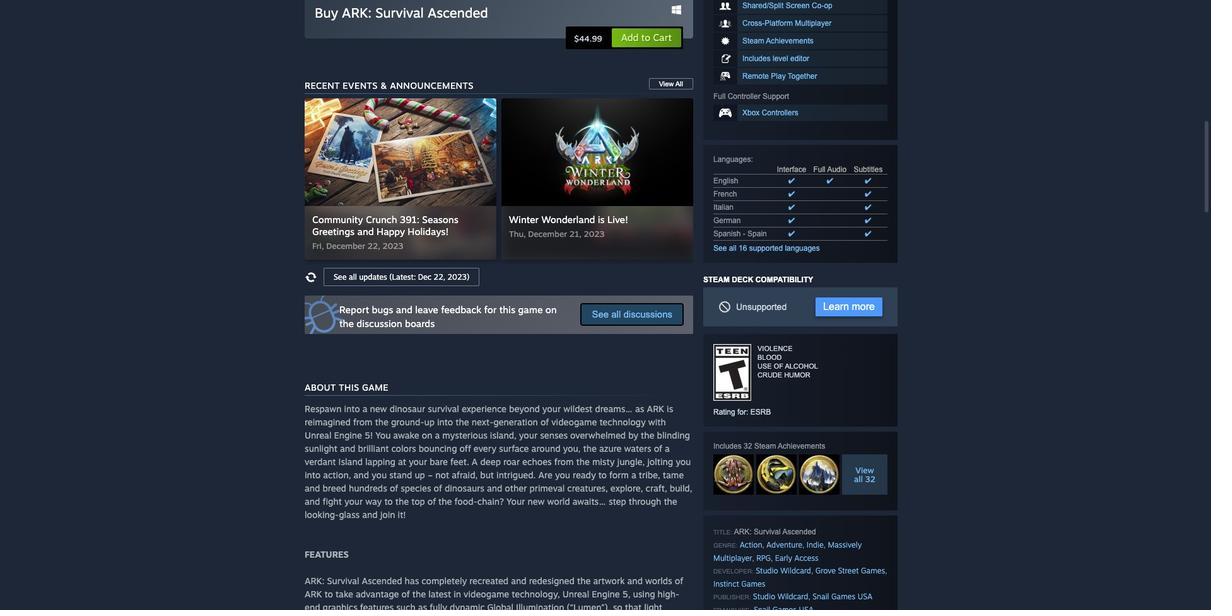 Task type: locate. For each thing, give the bounding box(es) containing it.
publisher:
[[713, 594, 751, 601]]

multiplayer
[[795, 19, 832, 28], [713, 554, 752, 563]]

esrb
[[750, 408, 771, 417]]

recent
[[305, 80, 340, 91]]

action , adventure , indie ,
[[740, 541, 828, 550]]

includes for includes level editor
[[742, 54, 771, 63]]

2 vertical spatial ark:
[[305, 576, 324, 587]]

see for see all updates (latest: dec 22, 2023)
[[334, 272, 347, 282]]

your left wildest
[[542, 404, 561, 414]]

to left take
[[325, 589, 333, 600]]

all for updates
[[349, 272, 357, 282]]

2023 down happy
[[383, 241, 403, 251]]

and up fri, december 22, 2023
[[357, 226, 374, 238]]

up left –
[[415, 470, 425, 481]]

all right survivor of the center image
[[854, 474, 863, 484]]

, left indie
[[802, 541, 804, 550]]

new down game
[[370, 404, 387, 414]]

0 vertical spatial survival
[[375, 4, 424, 21]]

0 horizontal spatial videogame
[[464, 589, 509, 600]]

1 horizontal spatial engine
[[592, 589, 620, 600]]

1 vertical spatial ascended
[[782, 528, 816, 537]]

artifact archaeologist image
[[713, 455, 754, 495]]

live!
[[607, 214, 628, 226]]

1 vertical spatial as
[[418, 602, 427, 611]]

food-
[[455, 496, 477, 507]]

view right survivor of the center image
[[855, 465, 874, 476]]

full left the controller
[[713, 92, 726, 101]]

wildcard left snail
[[778, 592, 808, 602]]

games down the developer:
[[741, 580, 765, 589]]

discussions
[[623, 309, 672, 320]]

this
[[339, 382, 359, 393]]

videogame down recreated
[[464, 589, 509, 600]]

see for see all discussions
[[592, 309, 609, 320]]

the down "report"
[[339, 318, 354, 330]]

unreal up the sunlight
[[305, 430, 331, 441]]

1 horizontal spatial ark:
[[342, 4, 372, 21]]

22, right dec
[[434, 272, 445, 282]]

ark: right buy
[[342, 4, 372, 21]]

massively multiplayer link
[[713, 541, 862, 563]]

1 vertical spatial ark:
[[734, 528, 752, 537]]

achievements down cross-platform multiplayer
[[766, 37, 813, 45]]

engine down artwork
[[592, 589, 620, 600]]

1 horizontal spatial survival
[[375, 4, 424, 21]]

0 vertical spatial ark:
[[342, 4, 372, 21]]

0 horizontal spatial 22,
[[368, 241, 380, 251]]

0 vertical spatial includes
[[742, 54, 771, 63]]

0 vertical spatial games
[[861, 566, 885, 576]]

0 horizontal spatial new
[[370, 404, 387, 414]]

is left "live!"
[[598, 214, 605, 226]]

0 vertical spatial videogame
[[551, 417, 597, 428]]

1 horizontal spatial includes
[[742, 54, 771, 63]]

2 vertical spatial see
[[592, 309, 609, 320]]

december for community
[[326, 241, 365, 251]]

updates
[[359, 272, 387, 282]]

0 horizontal spatial ascended
[[362, 576, 402, 587]]

a
[[362, 404, 367, 414], [435, 430, 440, 441], [665, 443, 670, 454], [631, 470, 636, 481]]

1 vertical spatial 32
[[865, 474, 875, 484]]

0 horizontal spatial as
[[418, 602, 427, 611]]

title:
[[713, 529, 732, 536]]

from up 5!
[[353, 417, 372, 428]]

0 vertical spatial up
[[424, 417, 435, 428]]

1 vertical spatial view
[[855, 465, 874, 476]]

1 horizontal spatial new
[[528, 496, 545, 507]]

violence
[[758, 345, 793, 353]]

level
[[773, 54, 788, 63]]

1 vertical spatial steam
[[703, 276, 730, 284]]

is inside respawn into a new dinosaur survival experience beyond your wildest dreams… as ark is reimagined from the ground-up into the next-generation of videogame technology with unreal engine 5! you awake on a mysterious island, your senses overwhelmed by the blinding sunlight and brilliant colors bouncing off every surface around you, the azure waters of a verdant island lapping at your bare feet. a deep roar echoes from the misty jungle, jolting you into action, and you stand up – not afraid, but intrigued. are you ready to form a tribe, tame and breed hundreds of species of dinosaurs and other primeval creatures, explore, craft, build, and fight your way to the top of the food-chain? your new world awaits… step through the looking-glass and join it!
[[667, 404, 673, 414]]

about
[[305, 382, 336, 393]]

1 horizontal spatial view
[[855, 465, 874, 476]]

tribe,
[[639, 470, 660, 481]]

see all 16 supported languages
[[713, 244, 820, 253]]

ark: inside title: ark: survival ascended genre:
[[734, 528, 752, 537]]

0 vertical spatial unreal
[[305, 430, 331, 441]]

0 horizontal spatial survival
[[327, 576, 359, 587]]

leave
[[415, 304, 438, 316]]

multiplayer inside the massively multiplayer
[[713, 554, 752, 563]]

ascended inside the ark: survival ascended has completely recreated and redesigned the artwork and worlds of ark to take advantage of the latest in videogame technology, unreal engine 5, using high- end graphics features such as fully dynamic global illumination ("lumen"), so that lig
[[362, 576, 402, 587]]

misty
[[592, 457, 615, 467]]

echoes
[[522, 457, 552, 467]]

1 horizontal spatial from
[[554, 457, 574, 467]]

spanish
[[713, 230, 741, 238]]

studio down rpg link
[[756, 566, 778, 576]]

see
[[713, 244, 727, 253], [334, 272, 347, 282], [592, 309, 609, 320]]

to
[[641, 32, 650, 44], [598, 470, 607, 481], [384, 496, 393, 507], [325, 589, 333, 600]]

the down has
[[412, 589, 426, 600]]

includes up remote
[[742, 54, 771, 63]]

explore,
[[610, 483, 643, 494]]

22, down happy
[[368, 241, 380, 251]]

view left the all
[[659, 80, 674, 88]]

1 vertical spatial videogame
[[464, 589, 509, 600]]

0 vertical spatial 2023
[[584, 229, 605, 239]]

1 horizontal spatial videogame
[[551, 417, 597, 428]]

1 vertical spatial achievements
[[778, 442, 825, 451]]

2 horizontal spatial ark:
[[734, 528, 752, 537]]

redesigned
[[529, 576, 575, 587]]

1 vertical spatial see
[[334, 272, 347, 282]]

see all discussions
[[592, 309, 672, 320]]

includes up the artifact archaeologist 'image'
[[713, 442, 742, 451]]

your down "generation"
[[519, 430, 537, 441]]

0 horizontal spatial 2023
[[383, 241, 403, 251]]

survival for buy
[[375, 4, 424, 21]]

games
[[861, 566, 885, 576], [741, 580, 765, 589], [831, 592, 855, 602]]

you down lapping
[[372, 470, 387, 481]]

steam up lowest depth image
[[754, 442, 776, 451]]

the inside report bugs and leave feedback for this game on the discussion boards
[[339, 318, 354, 330]]

view all link
[[649, 78, 693, 90]]

1 horizontal spatial december
[[528, 229, 567, 239]]

into down the this
[[344, 404, 360, 414]]

are
[[538, 470, 552, 481]]

view for all
[[659, 80, 674, 88]]

0 vertical spatial steam
[[742, 37, 764, 45]]

all left updates
[[349, 272, 357, 282]]

1 vertical spatial full
[[813, 165, 825, 174]]

survival
[[375, 4, 424, 21], [754, 528, 781, 537], [327, 576, 359, 587]]

0 horizontal spatial engine
[[334, 430, 362, 441]]

report
[[339, 304, 369, 316]]

wonderland
[[541, 214, 595, 226]]

, left grove
[[811, 567, 813, 576]]

32
[[744, 442, 752, 451], [865, 474, 875, 484]]

see left discussions
[[592, 309, 609, 320]]

from down you, on the bottom left of page
[[554, 457, 574, 467]]

italian
[[713, 203, 734, 212]]

lowest depth image
[[756, 455, 797, 495]]

cross-platform multiplayer
[[742, 19, 832, 28]]

0 horizontal spatial full
[[713, 92, 726, 101]]

, left snail
[[808, 593, 810, 602]]

full for full controller support
[[713, 92, 726, 101]]

32 inside view all 32
[[865, 474, 875, 484]]

ascended inside title: ark: survival ascended genre:
[[782, 528, 816, 537]]

and up boards
[[396, 304, 412, 316]]

see down spanish
[[713, 244, 727, 253]]

see left updates
[[334, 272, 347, 282]]

survival inside title: ark: survival ascended genre:
[[754, 528, 781, 537]]

dinosaur
[[390, 404, 425, 414]]

2 horizontal spatial ascended
[[782, 528, 816, 537]]

the down the build,
[[664, 496, 677, 507]]

on right game
[[545, 304, 557, 316]]

greetings
[[312, 226, 355, 238]]

2 vertical spatial survival
[[327, 576, 359, 587]]

0 vertical spatial december
[[528, 229, 567, 239]]

all inside view all 32
[[854, 474, 863, 484]]

december down greetings at the left of page
[[326, 241, 365, 251]]

0 horizontal spatial is
[[598, 214, 605, 226]]

spain
[[747, 230, 767, 238]]

0 vertical spatial multiplayer
[[795, 19, 832, 28]]

1 vertical spatial on
[[422, 430, 432, 441]]

see all updates (latest: dec 22, 2023)
[[334, 272, 469, 282]]

and up looking-
[[305, 496, 320, 507]]

glass
[[339, 510, 360, 520]]

into down survival
[[437, 417, 453, 428]]

audio
[[827, 165, 847, 174]]

2 vertical spatial games
[[831, 592, 855, 602]]

tame
[[663, 470, 684, 481]]

grove street games link
[[815, 566, 885, 576]]

report bugs and leave feedback for this game on the discussion boards
[[339, 304, 557, 330]]

support
[[763, 92, 789, 101]]

0 vertical spatial on
[[545, 304, 557, 316]]

is up blinding
[[667, 404, 673, 414]]

beyond
[[509, 404, 540, 414]]

ark: up end
[[305, 576, 324, 587]]

games left usa
[[831, 592, 855, 602]]

early access link
[[775, 554, 819, 563]]

1 vertical spatial december
[[326, 241, 365, 251]]

all for discussions
[[611, 309, 621, 320]]

to inside add to cart link
[[641, 32, 650, 44]]

2 horizontal spatial see
[[713, 244, 727, 253]]

, up rpg
[[762, 541, 764, 550]]

illumination
[[516, 602, 564, 611]]

achievements up survivor of the center image
[[778, 442, 825, 451]]

unreal up ("lumen"),
[[562, 589, 589, 600]]

steam left deck
[[703, 276, 730, 284]]

the up 'ready'
[[576, 457, 590, 467]]

to down the misty
[[598, 470, 607, 481]]

,
[[762, 541, 764, 550], [802, 541, 804, 550], [824, 541, 826, 550], [752, 554, 754, 563], [771, 554, 773, 563], [811, 567, 813, 576], [885, 567, 887, 576], [808, 593, 810, 602]]

fully
[[430, 602, 447, 611]]

1 horizontal spatial you
[[555, 470, 570, 481]]

videogame down wildest
[[551, 417, 597, 428]]

to right add
[[641, 32, 650, 44]]

0 vertical spatial studio
[[756, 566, 778, 576]]

into down verdant
[[305, 470, 321, 481]]

it!
[[398, 510, 406, 520]]

1 vertical spatial ark
[[305, 589, 322, 600]]

2 vertical spatial steam
[[754, 442, 776, 451]]

multiplayer up the developer:
[[713, 554, 752, 563]]

wildcard down early access link
[[780, 566, 811, 576]]

fri, december 22, 2023
[[312, 241, 403, 251]]

the down overwhelmed
[[583, 443, 597, 454]]

spanish - spain
[[713, 230, 767, 238]]

0 vertical spatial into
[[344, 404, 360, 414]]

survival for title:
[[754, 528, 781, 537]]

2 horizontal spatial you
[[676, 457, 691, 467]]

1 vertical spatial is
[[667, 404, 673, 414]]

ark up with
[[647, 404, 664, 414]]

see all discussions link
[[581, 303, 684, 326]]

for
[[484, 304, 497, 316]]

to inside the ark: survival ascended has completely recreated and redesigned the artwork and worlds of ark to take advantage of the latest in videogame technology, unreal engine 5, using high- end graphics features such as fully dynamic global illumination ("lumen"), so that lig
[[325, 589, 333, 600]]

view
[[659, 80, 674, 88], [855, 465, 874, 476]]

studio down instinct games link
[[753, 592, 775, 602]]

videogame inside the ark: survival ascended has completely recreated and redesigned the artwork and worlds of ark to take advantage of the latest in videogame technology, unreal engine 5, using high- end graphics features such as fully dynamic global illumination ("lumen"), so that lig
[[464, 589, 509, 600]]

0 vertical spatial see
[[713, 244, 727, 253]]

on
[[545, 304, 557, 316], [422, 430, 432, 441]]

videogame inside respawn into a new dinosaur survival experience beyond your wildest dreams… as ark is reimagined from the ground-up into the next-generation of videogame technology with unreal engine 5! you awake on a mysterious island, your senses overwhelmed by the blinding sunlight and brilliant colors bouncing off every surface around you, the azure waters of a verdant island lapping at your bare feet. a deep roar echoes from the misty jungle, jolting you into action, and you stand up – not afraid, but intrigued. are you ready to form a tribe, tame and breed hundreds of species of dinosaurs and other primeval creatures, explore, craft, build, and fight your way to the top of the food-chain? your new world awaits… step through the looking-glass and join it!
[[551, 417, 597, 428]]

1 horizontal spatial on
[[545, 304, 557, 316]]

new down primeval
[[528, 496, 545, 507]]

on up bouncing
[[422, 430, 432, 441]]

1 vertical spatial studio wildcard link
[[753, 592, 808, 602]]

street
[[838, 566, 859, 576]]

view inside view all 32
[[855, 465, 874, 476]]

the
[[339, 318, 354, 330], [375, 417, 389, 428], [456, 417, 469, 428], [641, 430, 654, 441], [583, 443, 597, 454], [576, 457, 590, 467], [395, 496, 409, 507], [438, 496, 452, 507], [664, 496, 677, 507], [577, 576, 591, 587], [412, 589, 426, 600]]

2023 for crunch
[[383, 241, 403, 251]]

unreal inside the ark: survival ascended has completely recreated and redesigned the artwork and worlds of ark to take advantage of the latest in videogame technology, unreal engine 5, using high- end graphics features such as fully dynamic global illumination ("lumen"), so that lig
[[562, 589, 589, 600]]

you up tame
[[676, 457, 691, 467]]

boards
[[405, 318, 435, 330]]

verdant
[[305, 457, 336, 467]]

1 horizontal spatial ark
[[647, 404, 664, 414]]

a down game
[[362, 404, 367, 414]]

1 horizontal spatial full
[[813, 165, 825, 174]]

multiplayer down 'co-'
[[795, 19, 832, 28]]

the right by
[[641, 430, 654, 441]]

and up "5,"
[[627, 576, 643, 587]]

0 horizontal spatial multiplayer
[[713, 554, 752, 563]]

game
[[362, 382, 388, 393]]

✔
[[788, 177, 795, 185], [827, 177, 833, 185], [865, 177, 871, 185], [788, 190, 795, 199], [865, 190, 871, 199], [788, 203, 795, 212], [865, 203, 871, 212], [788, 216, 795, 225], [865, 216, 871, 225], [788, 230, 795, 238], [865, 230, 871, 238]]

0 horizontal spatial view
[[659, 80, 674, 88]]

lapping
[[365, 457, 395, 467]]

feedback
[[441, 304, 481, 316]]

0 horizontal spatial from
[[353, 417, 372, 428]]

2 vertical spatial ascended
[[362, 576, 402, 587]]

blinding
[[657, 430, 690, 441]]

0 horizontal spatial december
[[326, 241, 365, 251]]

engine inside the ark: survival ascended has completely recreated and redesigned the artwork and worlds of ark to take advantage of the latest in videogame technology, unreal engine 5, using high- end graphics features such as fully dynamic global illumination ("lumen"), so that lig
[[592, 589, 620, 600]]

shared/split
[[742, 1, 784, 10]]

full left audio
[[813, 165, 825, 174]]

games right street
[[861, 566, 885, 576]]

of inside violence blood use of alcohol crude humor
[[774, 363, 783, 370]]

1 vertical spatial multiplayer
[[713, 554, 752, 563]]

as inside the ark: survival ascended has completely recreated and redesigned the artwork and worlds of ark to take advantage of the latest in videogame technology, unreal engine 5, using high- end graphics features such as fully dynamic global illumination ("lumen"), so that lig
[[418, 602, 427, 611]]

steam for steam achievements
[[742, 37, 764, 45]]

0 horizontal spatial you
[[372, 470, 387, 481]]

0 vertical spatial ark
[[647, 404, 664, 414]]

title: ark: survival ascended genre:
[[713, 528, 816, 549]]

ark: up action link
[[734, 528, 752, 537]]

1 horizontal spatial 22,
[[434, 272, 445, 282]]

of up crude
[[774, 363, 783, 370]]

as up technology
[[635, 404, 644, 414]]

0 horizontal spatial into
[[305, 470, 321, 481]]

0 vertical spatial ascended
[[428, 4, 488, 21]]

1 vertical spatial into
[[437, 417, 453, 428]]

1 vertical spatial includes
[[713, 442, 742, 451]]

1 vertical spatial 22,
[[434, 272, 445, 282]]

0 vertical spatial 32
[[744, 442, 752, 451]]

as left fully
[[418, 602, 427, 611]]

you right "are"
[[555, 470, 570, 481]]

includes for includes 32 steam achievements
[[713, 442, 742, 451]]

$44.99
[[574, 33, 602, 44]]

all for 16
[[729, 244, 737, 253]]

around
[[531, 443, 560, 454]]

up down survival
[[424, 417, 435, 428]]

studio
[[756, 566, 778, 576], [753, 592, 775, 602]]

, left early
[[771, 554, 773, 563]]

32 up the artifact archaeologist 'image'
[[744, 442, 752, 451]]

the up "you"
[[375, 417, 389, 428]]

0 vertical spatial view
[[659, 80, 674, 88]]

32 right survivor of the center image
[[865, 474, 875, 484]]

adventure link
[[766, 541, 802, 550]]

2023 for wonderland
[[584, 229, 605, 239]]

bare
[[430, 457, 448, 467]]

0 vertical spatial studio wildcard link
[[756, 566, 811, 576]]

1 vertical spatial engine
[[592, 589, 620, 600]]

steam down cross-
[[742, 37, 764, 45]]

0 horizontal spatial includes
[[713, 442, 742, 451]]

1 horizontal spatial unreal
[[562, 589, 589, 600]]

all left discussions
[[611, 309, 621, 320]]

1 horizontal spatial 32
[[865, 474, 875, 484]]

recent events & announcements
[[305, 80, 474, 91]]

22,
[[368, 241, 380, 251], [434, 272, 445, 282]]

all left 16
[[729, 244, 737, 253]]



Task type: vqa. For each thing, say whether or not it's contained in the screenshot.
the protecting
no



Task type: describe. For each thing, give the bounding box(es) containing it.
and down way
[[362, 510, 378, 520]]

your up glass on the bottom of the page
[[344, 496, 363, 507]]

and left breed
[[305, 483, 320, 494]]

a
[[472, 457, 478, 467]]

1 horizontal spatial games
[[831, 592, 855, 602]]

build,
[[670, 483, 692, 494]]

supported
[[749, 244, 783, 253]]

a up bouncing
[[435, 430, 440, 441]]

such
[[396, 602, 415, 611]]

winter
[[509, 214, 539, 226]]

stand
[[389, 470, 412, 481]]

instinct games link
[[713, 580, 765, 589]]

ark inside the ark: survival ascended has completely recreated and redesigned the artwork and worlds of ark to take advantage of the latest in videogame technology, unreal engine 5, using high- end graphics features such as fully dynamic global illumination ("lumen"), so that lig
[[305, 589, 322, 600]]

1 vertical spatial studio
[[753, 592, 775, 602]]

on inside report bugs and leave feedback for this game on the discussion boards
[[545, 304, 557, 316]]

and inside the community crunch 391: seasons greetings and happy holidays!
[[357, 226, 374, 238]]

indie
[[807, 541, 824, 550]]

languages
[[785, 244, 820, 253]]

steam for steam deck compatibility
[[703, 276, 730, 284]]

1 horizontal spatial into
[[344, 404, 360, 414]]

respawn
[[305, 404, 342, 414]]

391:
[[400, 214, 419, 226]]

early
[[775, 554, 792, 563]]

5!
[[365, 430, 373, 441]]

and up "hundreds"
[[354, 470, 369, 481]]

hundreds
[[349, 483, 387, 494]]

2 vertical spatial into
[[305, 470, 321, 481]]

0 vertical spatial wildcard
[[780, 566, 811, 576]]

studio wildcard link for snail games usa
[[753, 592, 808, 602]]

with
[[648, 417, 666, 428]]

ark inside respawn into a new dinosaur survival experience beyond your wildest dreams… as ark is reimagined from the ground-up into the next-generation of videogame technology with unreal engine 5! you awake on a mysterious island, your senses overwhelmed by the blinding sunlight and brilliant colors bouncing off every surface around you, the azure waters of a verdant island lapping at your bare feet. a deep roar echoes from the misty jungle, jolting you into action, and you stand up – not afraid, but intrigued. are you ready to form a tribe, tame and breed hundreds of species of dinosaurs and other primeval creatures, explore, craft, build, and fight your way to the top of the food-chain? your new world awaits… step through the looking-glass and join it!
[[647, 404, 664, 414]]

xbox
[[742, 108, 760, 117]]

survival
[[428, 404, 459, 414]]

ark: for title:
[[734, 528, 752, 537]]

seasons
[[422, 214, 458, 226]]

of up such
[[401, 589, 410, 600]]

, left rpg
[[752, 554, 754, 563]]

this
[[499, 304, 515, 316]]

top
[[411, 496, 425, 507]]

intrigued.
[[496, 470, 536, 481]]

snail games usa link
[[813, 592, 872, 602]]

0 horizontal spatial 32
[[744, 442, 752, 451]]

looking-
[[305, 510, 339, 520]]

your right at
[[409, 457, 427, 467]]

5,
[[622, 589, 630, 600]]

0 vertical spatial 22,
[[368, 241, 380, 251]]

the up mysterious
[[456, 417, 469, 428]]

to up join
[[384, 496, 393, 507]]

op
[[824, 1, 832, 10]]

by
[[628, 430, 638, 441]]

fri,
[[312, 241, 324, 251]]

through
[[629, 496, 661, 507]]

other
[[505, 483, 527, 494]]

languages :
[[713, 155, 753, 164]]

thu, december 21, 2023
[[509, 229, 605, 239]]

steam deck compatibility
[[703, 276, 813, 284]]

ark: survival ascended has completely recreated and redesigned the artwork and worlds of ark to take advantage of the latest in videogame technology, unreal engine 5, using high- end graphics features such as fully dynamic global illumination ("lumen"), so that lig
[[305, 576, 683, 611]]

a down blinding
[[665, 443, 670, 454]]

ascended for buy ark: survival ascended
[[428, 4, 488, 21]]

("lumen"),
[[567, 602, 610, 611]]

remote play together
[[742, 72, 817, 81]]

on inside respawn into a new dinosaur survival experience beyond your wildest dreams… as ark is reimagined from the ground-up into the next-generation of videogame technology with unreal engine 5! you awake on a mysterious island, your senses overwhelmed by the blinding sunlight and brilliant colors bouncing off every surface around you, the azure waters of a verdant island lapping at your bare feet. a deep roar echoes from the misty jungle, jolting you into action, and you stand up – not afraid, but intrigued. are you ready to form a tribe, tame and breed hundreds of species of dinosaurs and other primeval creatures, explore, craft, build, and fight your way to the top of the food-chain? your new world awaits… step through the looking-glass and join it!
[[422, 430, 432, 441]]

all for 32
[[854, 474, 863, 484]]

every
[[474, 443, 496, 454]]

steam achievements
[[742, 37, 813, 45]]

full for full audio
[[813, 165, 825, 174]]

and up the island
[[340, 443, 355, 454]]

as inside respawn into a new dinosaur survival experience beyond your wildest dreams… as ark is reimagined from the ground-up into the next-generation of videogame technology with unreal engine 5! you awake on a mysterious island, your senses overwhelmed by the blinding sunlight and brilliant colors bouncing off every surface around you, the azure waters of a verdant island lapping at your bare feet. a deep roar echoes from the misty jungle, jolting you into action, and you stand up – not afraid, but intrigued. are you ready to form a tribe, tame and breed hundreds of species of dinosaurs and other primeval creatures, explore, craft, build, and fight your way to the top of the food-chain? your new world awaits… step through the looking-glass and join it!
[[635, 404, 644, 414]]

cross-platform multiplayer link
[[713, 15, 887, 32]]

–
[[428, 470, 433, 481]]

0 horizontal spatial games
[[741, 580, 765, 589]]

1 vertical spatial up
[[415, 470, 425, 481]]

brilliant
[[358, 443, 389, 454]]

unsupported
[[736, 302, 787, 312]]

of up jolting
[[654, 443, 662, 454]]

of up senses
[[540, 417, 549, 428]]

shared/split screen co-op link
[[713, 0, 887, 14]]

announcements
[[390, 80, 474, 91]]

survival inside the ark: survival ascended has completely recreated and redesigned the artwork and worlds of ark to take advantage of the latest in videogame technology, unreal engine 5, using high- end graphics features such as fully dynamic global illumination ("lumen"), so that lig
[[327, 576, 359, 587]]

island
[[338, 457, 363, 467]]

of right the "top"
[[428, 496, 436, 507]]

action link
[[740, 541, 762, 550]]

editor
[[790, 54, 809, 63]]

holidays!
[[408, 226, 448, 238]]

see for see all 16 supported languages
[[713, 244, 727, 253]]

view for all
[[855, 465, 874, 476]]

the up it!
[[395, 496, 409, 507]]

studio wildcard link for grove street games
[[756, 566, 811, 576]]

sunlight
[[305, 443, 337, 454]]

ground-
[[391, 417, 424, 428]]

developer:
[[713, 568, 754, 575]]

generation
[[493, 417, 538, 428]]

2 horizontal spatial into
[[437, 417, 453, 428]]

completely
[[422, 576, 467, 587]]

access
[[794, 554, 819, 563]]

includes level editor
[[742, 54, 809, 63]]

a down the jungle,
[[631, 470, 636, 481]]

:
[[751, 155, 753, 164]]

engine inside respawn into a new dinosaur survival experience beyond your wildest dreams… as ark is reimagined from the ground-up into the next-generation of videogame technology with unreal engine 5! you awake on a mysterious island, your senses overwhelmed by the blinding sunlight and brilliant colors bouncing off every surface around you, the azure waters of a verdant island lapping at your bare feet. a deep roar echoes from the misty jungle, jolting you into action, and you stand up – not afraid, but intrigued. are you ready to form a tribe, tame and breed hundreds of species of dinosaurs and other primeval creatures, explore, craft, build, and fight your way to the top of the food-chain? your new world awaits… step through the looking-glass and join it!
[[334, 430, 362, 441]]

1 vertical spatial new
[[528, 496, 545, 507]]

way
[[365, 496, 382, 507]]

ark: for buy
[[342, 4, 372, 21]]

and up chain?
[[487, 483, 502, 494]]

december for winter
[[528, 229, 567, 239]]

, right street
[[885, 567, 887, 576]]

, rpg , early access
[[752, 554, 819, 563]]

creatures,
[[567, 483, 608, 494]]

and inside report bugs and leave feedback for this game on the discussion boards
[[396, 304, 412, 316]]

the left artwork
[[577, 576, 591, 587]]

and up technology,
[[511, 576, 526, 587]]

of down not
[[434, 483, 442, 494]]

1 vertical spatial wildcard
[[778, 592, 808, 602]]

0 vertical spatial achievements
[[766, 37, 813, 45]]

includes level editor link
[[713, 50, 887, 67]]

1 vertical spatial from
[[554, 457, 574, 467]]

survivor of the center image
[[799, 455, 840, 495]]

community crunch 391: seasons greetings and happy holidays!
[[312, 214, 458, 238]]

full controller support
[[713, 92, 789, 101]]

violence blood use of alcohol crude humor
[[758, 345, 818, 379]]

for:
[[737, 408, 748, 417]]

2 horizontal spatial games
[[861, 566, 885, 576]]

together
[[788, 72, 817, 81]]

instinct
[[713, 580, 739, 589]]

game
[[518, 304, 543, 316]]

breed
[[323, 483, 346, 494]]

0 vertical spatial new
[[370, 404, 387, 414]]

senses
[[540, 430, 568, 441]]

wildest
[[563, 404, 592, 414]]

ascended for title: ark: survival ascended genre:
[[782, 528, 816, 537]]

controller
[[728, 92, 760, 101]]

the left food-
[[438, 496, 452, 507]]

overwhelmed
[[570, 430, 626, 441]]

you
[[375, 430, 391, 441]]

buy
[[315, 4, 338, 21]]

0 vertical spatial from
[[353, 417, 372, 428]]

awake
[[393, 430, 419, 441]]

thu,
[[509, 229, 526, 239]]

remote play together link
[[713, 68, 887, 85]]

of up the high-
[[675, 576, 683, 587]]

has
[[405, 576, 419, 587]]

of down stand
[[390, 483, 398, 494]]

blood
[[758, 354, 782, 361]]

ark: inside the ark: survival ascended has completely recreated and redesigned the artwork and worlds of ark to take advantage of the latest in videogame technology, unreal engine 5, using high- end graphics features such as fully dynamic global illumination ("lumen"), so that lig
[[305, 576, 324, 587]]

unreal inside respawn into a new dinosaur survival experience beyond your wildest dreams… as ark is reimagined from the ground-up into the next-generation of videogame technology with unreal engine 5! you awake on a mysterious island, your senses overwhelmed by the blinding sunlight and brilliant colors bouncing off every surface around you, the azure waters of a verdant island lapping at your bare feet. a deep roar echoes from the misty jungle, jolting you into action, and you stand up – not afraid, but intrigued. are you ready to form a tribe, tame and breed hundreds of species of dinosaurs and other primeval creatures, explore, craft, build, and fight your way to the top of the food-chain? your new world awaits… step through the looking-glass and join it!
[[305, 430, 331, 441]]

, left "massively"
[[824, 541, 826, 550]]

next-
[[472, 417, 493, 428]]

massively multiplayer
[[713, 541, 862, 563]]

dinosaurs
[[445, 483, 484, 494]]



